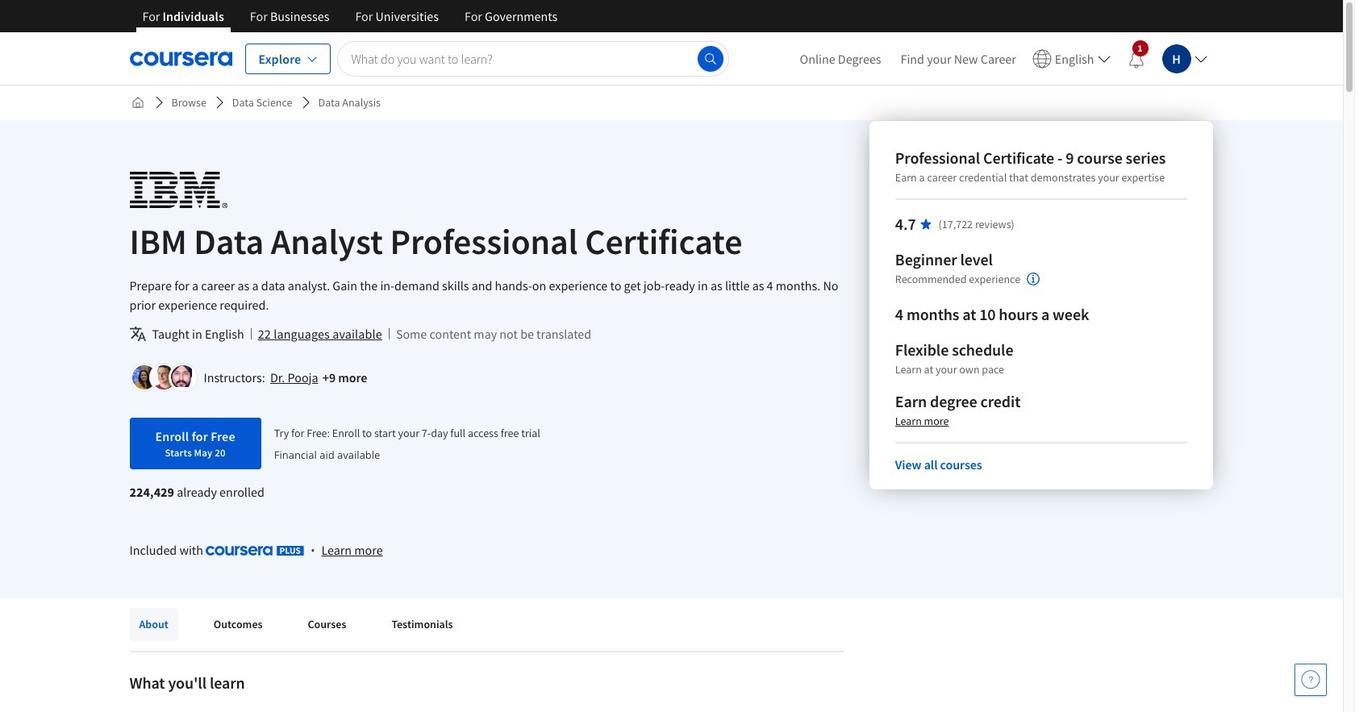 Task type: locate. For each thing, give the bounding box(es) containing it.
home image
[[131, 96, 144, 109]]

ibm image
[[129, 172, 227, 208]]

information about difficulty level pre-requisites. image
[[1027, 273, 1040, 286]]

menu
[[790, 32, 1214, 85]]

banner navigation
[[129, 0, 570, 44]]

What do you want to learn? text field
[[338, 41, 729, 76]]

rav ahuja image
[[171, 365, 195, 390]]

coursera image
[[129, 46, 232, 71]]

None search field
[[338, 41, 729, 76]]



Task type: describe. For each thing, give the bounding box(es) containing it.
joseph santarcangelo image
[[151, 365, 175, 390]]

coursera plus image
[[206, 546, 304, 556]]

learn more about degree credit element
[[895, 413, 949, 429]]

help center image
[[1301, 670, 1321, 690]]

dr. pooja image
[[132, 365, 156, 390]]



Task type: vqa. For each thing, say whether or not it's contained in the screenshot.
menu
yes



